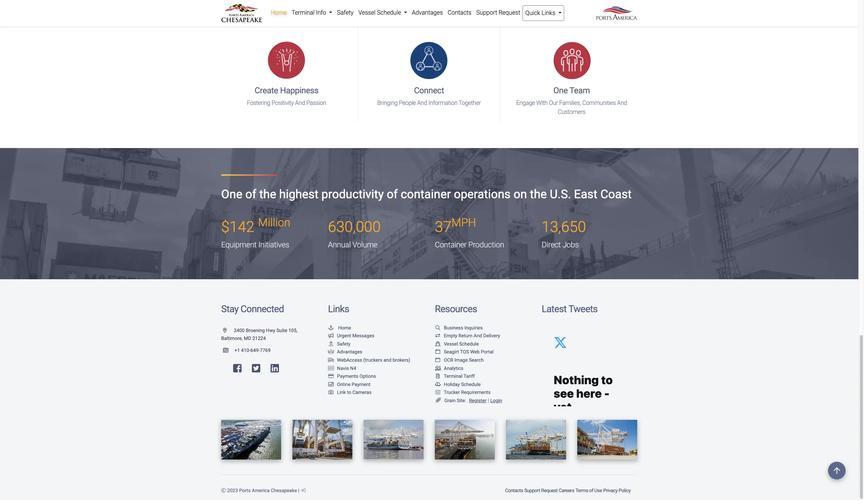 Task type: describe. For each thing, give the bounding box(es) containing it.
being
[[570, 2, 584, 9]]

commitment
[[252, 2, 285, 9]]

link to cameras
[[337, 390, 372, 395]]

create happiness
[[255, 85, 319, 95]]

fostering
[[247, 99, 270, 106]]

ship image
[[435, 342, 441, 347]]

list alt image
[[435, 390, 441, 395]]

annual
[[328, 240, 351, 249]]

bullhorn image
[[328, 334, 334, 338]]

highest
[[399, 2, 418, 9]]

one for one team
[[553, 85, 568, 95]]

empty return and delivery link
[[435, 333, 500, 339]]

(truckers
[[363, 357, 382, 363]]

1 vertical spatial request
[[541, 488, 558, 493]]

7769
[[260, 347, 271, 353]]

on
[[514, 187, 527, 201]]

careers link
[[558, 484, 575, 497]]

credit card image
[[328, 374, 334, 379]]

ethical
[[419, 2, 436, 9]]

1 safety from the top
[[337, 9, 354, 16]]

and left moral
[[437, 2, 447, 9]]

630,000
[[328, 218, 381, 236]]

safety link for terminal info link at the left of page
[[335, 5, 356, 20]]

online payment link
[[328, 382, 370, 387]]

highest
[[279, 187, 319, 201]]

use
[[594, 488, 602, 493]]

navis n4
[[337, 365, 356, 371]]

baltimore,
[[221, 336, 243, 341]]

schedule for 'ship' image
[[459, 341, 479, 347]]

webaccess (truckers and brokers) link
[[328, 357, 410, 363]]

37 mph
[[435, 216, 476, 236]]

direct jobs
[[542, 240, 579, 249]]

0 horizontal spatial vessel schedule link
[[356, 5, 410, 20]]

coast
[[600, 187, 632, 201]]

broening
[[246, 327, 265, 333]]

empty return and delivery
[[444, 333, 500, 339]]

0 vertical spatial request
[[499, 9, 520, 16]]

1 vertical spatial vessel
[[444, 341, 458, 347]]

inquiries
[[464, 325, 483, 330]]

copyright image
[[221, 489, 226, 493]]

equipment initiatives
[[221, 240, 289, 249]]

america
[[252, 488, 270, 493]]

terms of use link
[[575, 484, 603, 497]]

grain site: register | login
[[444, 397, 502, 404]]

contacts support request careers terms of use privacy policy
[[505, 488, 631, 493]]

with
[[536, 99, 548, 106]]

safety link for urgent messages link
[[328, 341, 350, 347]]

bells image
[[435, 382, 441, 387]]

bringing
[[377, 99, 398, 106]]

analytics image
[[435, 366, 441, 371]]

hand receiving image
[[328, 350, 334, 355]]

410-
[[241, 347, 250, 353]]

return
[[459, 333, 472, 339]]

and for bringing people and information together
[[417, 99, 427, 106]]

terminal info
[[292, 9, 328, 16]]

dedicated
[[536, 2, 561, 9]]

exchange image
[[435, 334, 441, 338]]

east
[[574, 187, 597, 201]]

seagirt tos web portal
[[444, 349, 494, 355]]

equipment
[[221, 240, 257, 249]]

contacts for contacts
[[448, 9, 471, 16]]

latest tweets
[[542, 303, 598, 314]]

n4
[[350, 365, 356, 371]]

credit card front image
[[328, 382, 334, 387]]

0 vertical spatial vessel
[[358, 9, 376, 16]]

container storage image
[[328, 366, 334, 371]]

privacy
[[603, 488, 618, 493]]

create
[[255, 85, 278, 95]]

of for contacts
[[589, 488, 593, 493]]

search
[[469, 357, 484, 363]]

volume
[[353, 240, 378, 249]]

0 vertical spatial vessel schedule
[[358, 9, 403, 16]]

ports
[[239, 488, 251, 493]]

suite
[[276, 327, 287, 333]]

13,650
[[542, 218, 586, 236]]

information
[[428, 99, 458, 106]]

trucker requirements
[[444, 390, 491, 395]]

$ 142 million
[[221, 216, 290, 236]]

principles
[[464, 2, 488, 9]]

navis
[[337, 365, 349, 371]]

contacts for contacts support request careers terms of use privacy policy
[[505, 488, 523, 493]]

login link
[[490, 398, 502, 403]]

home link for urgent messages link
[[328, 325, 351, 330]]

resources
[[435, 303, 477, 314]]

1 vertical spatial support request link
[[524, 484, 558, 497]]

md
[[244, 336, 251, 341]]

+1 410-649-7769
[[234, 347, 271, 353]]

login
[[490, 398, 502, 403]]

business inquiries
[[444, 325, 483, 330]]

one of the highest productivity of container operations on the u.s. east coast
[[221, 187, 632, 201]]

1 the from the left
[[259, 187, 276, 201]]

search image
[[435, 326, 441, 330]]

2 safety from the top
[[337, 341, 350, 347]]

cameras
[[352, 390, 372, 395]]

1 vertical spatial vessel schedule
[[444, 341, 479, 347]]

ocr image search link
[[435, 357, 484, 363]]

649-
[[250, 347, 260, 353]]

schedule for bells image
[[461, 382, 481, 387]]

0 vertical spatial home
[[271, 9, 287, 16]]

browser image for seagirt
[[435, 350, 441, 355]]

user hard hat image
[[328, 342, 334, 347]]

and for fostering positivity and passion
[[295, 99, 305, 106]]

container
[[435, 240, 467, 249]]

web
[[470, 349, 480, 355]]

online payment
[[337, 382, 370, 387]]

engage
[[516, 99, 535, 106]]

webaccess (truckers and brokers)
[[337, 357, 410, 363]]

link
[[337, 390, 346, 395]]

0 horizontal spatial links
[[328, 303, 349, 314]]

+1 410-649-7769 link
[[221, 347, 271, 353]]

delivery
[[483, 333, 500, 339]]

browser image for ocr
[[435, 358, 441, 363]]

messages
[[352, 333, 374, 339]]

harm
[[307, 2, 321, 9]]

productivity
[[321, 187, 384, 201]]

and for empty return and delivery
[[474, 333, 482, 339]]

truck container image
[[328, 358, 334, 363]]

initiatives
[[258, 240, 289, 249]]

stay connected
[[221, 303, 284, 314]]

policy
[[619, 488, 631, 493]]

tariff
[[464, 373, 475, 379]]

support request
[[476, 9, 520, 16]]

0 horizontal spatial support request link
[[474, 5, 523, 20]]

requirements
[[461, 390, 491, 395]]

one for one of the highest productivity of container operations on the u.s. east coast
[[221, 187, 242, 201]]

communities
[[582, 99, 616, 106]]

trucker requirements link
[[435, 390, 491, 395]]

2 the from the left
[[585, 2, 595, 9]]

zero
[[294, 2, 306, 9]]

linkedin image
[[271, 364, 279, 373]]



Task type: locate. For each thing, give the bounding box(es) containing it.
home down commitment to zero harm
[[271, 9, 287, 16]]

0 vertical spatial home link
[[268, 5, 289, 20]]

quick links link
[[523, 5, 564, 21]]

1 horizontal spatial home link
[[328, 325, 351, 330]]

0 vertical spatial terminal
[[292, 9, 315, 16]]

facebook square image
[[233, 364, 242, 373]]

safety link down urgent
[[328, 341, 350, 347]]

1 vertical spatial safety link
[[328, 341, 350, 347]]

37
[[435, 218, 451, 236]]

| left sign in image
[[298, 488, 299, 493]]

fostering positivity and passion
[[247, 99, 326, 106]]

advantages down the ethical
[[412, 9, 443, 16]]

twitter square image
[[252, 364, 260, 373]]

hwy
[[266, 327, 275, 333]]

analytics
[[444, 365, 463, 371]]

schedule down exhibit
[[377, 9, 401, 16]]

1 horizontal spatial contacts
[[505, 488, 523, 493]]

advantages up webaccess at the left
[[337, 349, 362, 355]]

2400
[[234, 327, 245, 333]]

holiday schedule link
[[435, 382, 481, 387]]

0 horizontal spatial |
[[298, 488, 299, 493]]

exhibit the highest ethical and moral principles
[[370, 2, 488, 9]]

0 horizontal spatial support
[[476, 9, 497, 16]]

the right on
[[530, 187, 547, 201]]

terminal down zero
[[292, 9, 315, 16]]

urgent
[[337, 333, 351, 339]]

home link up urgent
[[328, 325, 351, 330]]

camera image
[[328, 390, 334, 395]]

to for commitment
[[287, 2, 293, 9]]

0 vertical spatial safety
[[337, 9, 354, 16]]

payments options link
[[328, 373, 376, 379]]

empty
[[444, 333, 457, 339]]

support down principles
[[476, 9, 497, 16]]

browser image inside ocr image search 'link'
[[435, 358, 441, 363]]

million
[[258, 216, 290, 229]]

safety link right info at top
[[335, 5, 356, 20]]

1 vertical spatial contacts link
[[505, 484, 524, 497]]

to
[[347, 390, 351, 395]]

operations
[[454, 187, 511, 201]]

0 vertical spatial support request link
[[474, 5, 523, 20]]

0 vertical spatial advantages
[[412, 9, 443, 16]]

home link for terminal info link at the left of page
[[268, 5, 289, 20]]

request left quick
[[499, 9, 520, 16]]

support request link left careers
[[524, 484, 558, 497]]

trucker
[[444, 390, 460, 395]]

terminal for terminal info
[[292, 9, 315, 16]]

1 horizontal spatial the
[[585, 2, 595, 9]]

privacy policy link
[[603, 484, 631, 497]]

support left careers
[[524, 488, 540, 493]]

0 vertical spatial safety link
[[335, 5, 356, 20]]

1 horizontal spatial |
[[488, 397, 489, 404]]

advantages link up webaccess at the left
[[328, 349, 362, 355]]

2 the from the left
[[530, 187, 547, 201]]

schedule
[[377, 9, 401, 16], [459, 341, 479, 347], [461, 382, 481, 387]]

one team
[[553, 85, 590, 95]]

0 horizontal spatial advantages link
[[328, 349, 362, 355]]

0 horizontal spatial the
[[259, 187, 276, 201]]

1 horizontal spatial home
[[338, 325, 351, 330]]

link to cameras link
[[328, 390, 372, 395]]

terminal
[[292, 9, 315, 16], [444, 373, 462, 379]]

file invoice image
[[435, 374, 441, 379]]

1 horizontal spatial the
[[530, 187, 547, 201]]

safety right info at top
[[337, 9, 354, 16]]

1 horizontal spatial one
[[553, 85, 568, 95]]

payments options
[[337, 373, 376, 379]]

contacts inside "link"
[[448, 9, 471, 16]]

0 vertical spatial support
[[476, 9, 497, 16]]

ocr image search
[[444, 357, 484, 363]]

0 horizontal spatial of
[[245, 187, 256, 201]]

home
[[271, 9, 287, 16], [338, 325, 351, 330]]

1 horizontal spatial support
[[524, 488, 540, 493]]

support
[[476, 9, 497, 16], [524, 488, 540, 493]]

0 horizontal spatial terminal
[[292, 9, 315, 16]]

1 browser image from the top
[[435, 350, 441, 355]]

links up anchor icon at the left bottom of page
[[328, 303, 349, 314]]

0 vertical spatial links
[[542, 9, 555, 16]]

0 vertical spatial |
[[488, 397, 489, 404]]

0 horizontal spatial home
[[271, 9, 287, 16]]

vessel down empty
[[444, 341, 458, 347]]

our
[[549, 99, 558, 106]]

of for one
[[387, 187, 398, 201]]

1 horizontal spatial of
[[387, 187, 398, 201]]

stay
[[221, 303, 239, 314]]

1 vertical spatial schedule
[[459, 341, 479, 347]]

navis n4 link
[[328, 365, 356, 371]]

home link left zero
[[268, 5, 289, 20]]

21224
[[252, 336, 266, 341]]

1 horizontal spatial to
[[562, 2, 569, 9]]

mph
[[451, 216, 476, 229]]

production
[[468, 240, 504, 249]]

2023 ports america chesapeake |
[[226, 488, 301, 493]]

0 horizontal spatial to
[[287, 2, 293, 9]]

wheat image
[[435, 398, 442, 403]]

2023
[[227, 488, 238, 493]]

payment
[[352, 382, 370, 387]]

2 vertical spatial schedule
[[461, 382, 481, 387]]

support request link left quick
[[474, 5, 523, 20]]

people
[[399, 99, 416, 106]]

1 horizontal spatial vessel schedule
[[444, 341, 479, 347]]

advantages link left moral
[[410, 5, 445, 20]]

direct
[[542, 240, 561, 249]]

to for dedicated
[[562, 2, 569, 9]]

0 horizontal spatial the
[[388, 2, 397, 9]]

quick
[[525, 9, 540, 16]]

1 horizontal spatial support request link
[[524, 484, 558, 497]]

of up $ 142 million at the top left
[[245, 187, 256, 201]]

0 vertical spatial one
[[553, 85, 568, 95]]

0 vertical spatial browser image
[[435, 350, 441, 355]]

schedule down 'tariff'
[[461, 382, 481, 387]]

1 vertical spatial |
[[298, 488, 299, 493]]

0 horizontal spatial vessel
[[358, 9, 376, 16]]

map marker alt image
[[223, 328, 233, 333]]

2400 broening hwy suite 105, baltimore, md 21224 link
[[221, 327, 297, 341]]

1 horizontal spatial advantages link
[[410, 5, 445, 20]]

1 vertical spatial vessel schedule link
[[435, 341, 479, 347]]

to left being
[[562, 2, 569, 9]]

1 vertical spatial one
[[221, 187, 242, 201]]

and down happiness
[[295, 99, 305, 106]]

connect
[[414, 85, 444, 95]]

phone office image
[[223, 348, 234, 353]]

vessel schedule down exhibit
[[358, 9, 403, 16]]

the up million
[[259, 187, 276, 201]]

dedicated to being the best
[[536, 2, 607, 9]]

request left careers
[[541, 488, 558, 493]]

urgent messages
[[337, 333, 374, 339]]

terminal tariff link
[[435, 373, 475, 379]]

0 horizontal spatial home link
[[268, 5, 289, 20]]

of left container
[[387, 187, 398, 201]]

engage with our families, communities  and customers
[[516, 99, 627, 115]]

2 browser image from the top
[[435, 358, 441, 363]]

vessel schedule link
[[356, 5, 410, 20], [435, 341, 479, 347]]

1 horizontal spatial advantages
[[412, 9, 443, 16]]

one up our
[[553, 85, 568, 95]]

1 horizontal spatial links
[[542, 9, 555, 16]]

register link
[[467, 398, 487, 403]]

seagirt tos web portal link
[[435, 349, 494, 355]]

0 horizontal spatial advantages
[[337, 349, 362, 355]]

brokers)
[[393, 357, 410, 363]]

to left zero
[[287, 2, 293, 9]]

grain
[[444, 398, 456, 403]]

safety down urgent
[[337, 341, 350, 347]]

and down inquiries
[[474, 333, 482, 339]]

vessel schedule up seagirt tos web portal link
[[444, 341, 479, 347]]

positivity
[[272, 99, 294, 106]]

holiday schedule
[[444, 382, 481, 387]]

and down 'connect'
[[417, 99, 427, 106]]

and
[[383, 357, 391, 363]]

to
[[287, 2, 293, 9], [562, 2, 569, 9]]

seagirt
[[444, 349, 459, 355]]

container production
[[435, 240, 504, 249]]

the
[[388, 2, 397, 9], [585, 2, 595, 9]]

browser image inside seagirt tos web portal link
[[435, 350, 441, 355]]

sign in image
[[301, 489, 305, 493]]

the
[[259, 187, 276, 201], [530, 187, 547, 201]]

home up urgent
[[338, 325, 351, 330]]

info
[[316, 9, 326, 16]]

1 vertical spatial home
[[338, 325, 351, 330]]

browser image down 'ship' image
[[435, 350, 441, 355]]

best
[[596, 2, 607, 9]]

2 horizontal spatial of
[[589, 488, 593, 493]]

1 horizontal spatial contacts link
[[505, 484, 524, 497]]

vessel down exhibit
[[358, 9, 376, 16]]

1 vertical spatial contacts
[[505, 488, 523, 493]]

1 horizontal spatial terminal
[[444, 373, 462, 379]]

1 horizontal spatial vessel schedule link
[[435, 341, 479, 347]]

u.s.
[[550, 187, 571, 201]]

and right communities
[[617, 99, 627, 106]]

anchor image
[[328, 326, 334, 330]]

0 horizontal spatial one
[[221, 187, 242, 201]]

and
[[437, 2, 447, 9], [295, 99, 305, 106], [417, 99, 427, 106], [617, 99, 627, 106], [474, 333, 482, 339]]

1 vertical spatial home link
[[328, 325, 351, 330]]

2400 broening hwy suite 105, baltimore, md 21224
[[221, 327, 297, 341]]

one up $ at the left top of the page
[[221, 187, 242, 201]]

the right exhibit
[[388, 2, 397, 9]]

0 horizontal spatial vessel schedule
[[358, 9, 403, 16]]

and inside the engage with our families, communities  and customers
[[617, 99, 627, 106]]

bringing people and information together
[[377, 99, 481, 106]]

ocr
[[444, 357, 453, 363]]

1 vertical spatial advantages link
[[328, 349, 362, 355]]

2 to from the left
[[562, 2, 569, 9]]

contacts link
[[445, 5, 474, 20], [505, 484, 524, 497]]

1 vertical spatial browser image
[[435, 358, 441, 363]]

1 horizontal spatial vessel
[[444, 341, 458, 347]]

advantages
[[412, 9, 443, 16], [337, 349, 362, 355]]

terminal for terminal tariff
[[444, 373, 462, 379]]

0 horizontal spatial contacts link
[[445, 5, 474, 20]]

browser image
[[435, 350, 441, 355], [435, 358, 441, 363]]

1 horizontal spatial request
[[541, 488, 558, 493]]

0 vertical spatial vessel schedule link
[[356, 5, 410, 20]]

browser image up analytics image
[[435, 358, 441, 363]]

terminal down analytics
[[444, 373, 462, 379]]

1 vertical spatial advantages
[[337, 349, 362, 355]]

0 horizontal spatial contacts
[[448, 9, 471, 16]]

0 horizontal spatial request
[[499, 9, 520, 16]]

go to top image
[[828, 462, 846, 479]]

105,
[[288, 327, 297, 333]]

vessel schedule
[[358, 9, 403, 16], [444, 341, 479, 347]]

careers
[[559, 488, 574, 493]]

of left the 'use' on the right bottom
[[589, 488, 593, 493]]

webaccess
[[337, 357, 362, 363]]

1 to from the left
[[287, 2, 293, 9]]

commitment to zero harm
[[252, 2, 321, 9]]

1 vertical spatial links
[[328, 303, 349, 314]]

analytics link
[[435, 365, 463, 371]]

0 vertical spatial schedule
[[377, 9, 401, 16]]

of
[[245, 187, 256, 201], [387, 187, 398, 201], [589, 488, 593, 493]]

| left login
[[488, 397, 489, 404]]

links down dedicated
[[542, 9, 555, 16]]

the left 'best'
[[585, 2, 595, 9]]

0 vertical spatial advantages link
[[410, 5, 445, 20]]

0 vertical spatial contacts link
[[445, 5, 474, 20]]

1 vertical spatial safety
[[337, 341, 350, 347]]

1 vertical spatial support
[[524, 488, 540, 493]]

schedule up seagirt tos web portal
[[459, 341, 479, 347]]

connected
[[241, 303, 284, 314]]

0 vertical spatial contacts
[[448, 9, 471, 16]]

1 vertical spatial terminal
[[444, 373, 462, 379]]

1 the from the left
[[388, 2, 397, 9]]



Task type: vqa. For each thing, say whether or not it's contained in the screenshot.
bottom schedule
yes



